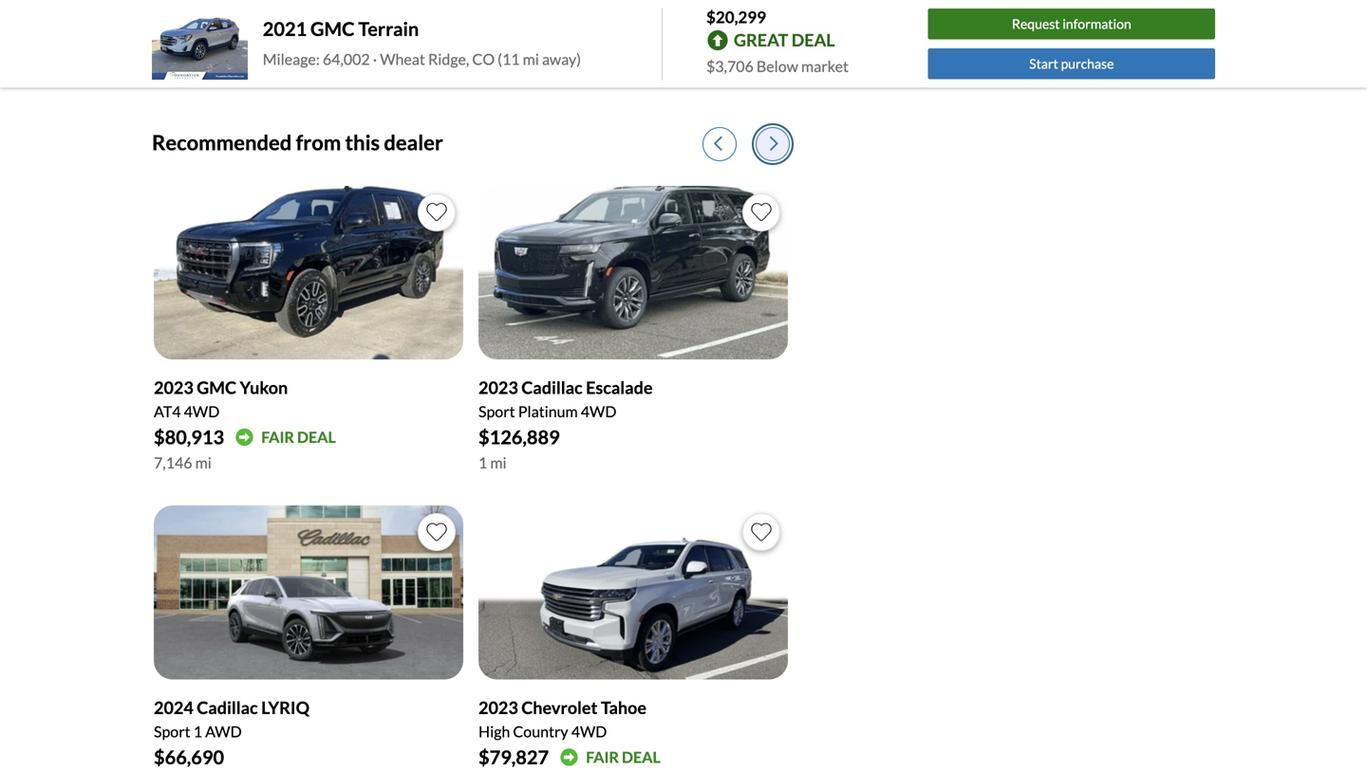 Task type: describe. For each thing, give the bounding box(es) containing it.
request information button
[[928, 9, 1215, 40]]

deal
[[792, 30, 835, 51]]

2023 cadillac escalade sport platinum 4wd $126,889 1 mi
[[479, 378, 653, 472]]

chevrolet
[[521, 698, 598, 719]]

2023 gmc yukon image
[[154, 186, 463, 360]]

2023 chevrolet tahoe image
[[479, 506, 788, 680]]

high
[[479, 723, 510, 742]]

away)
[[542, 50, 581, 68]]

sport for $66,690
[[154, 723, 190, 742]]

2023 gmc yukon at4 4wd
[[154, 378, 288, 421]]

wheat
[[380, 50, 425, 68]]

fair deal for $79,827
[[586, 749, 661, 767]]

$20,299
[[706, 7, 766, 27]]

·
[[373, 50, 377, 68]]

at4
[[154, 403, 181, 421]]

deal for $79,827
[[622, 749, 661, 767]]

2021 gmc terrain image
[[152, 8, 248, 80]]

below
[[757, 57, 798, 75]]

this
[[345, 130, 380, 155]]

recommended
[[152, 130, 292, 155]]

2021
[[263, 17, 307, 40]]

fair deal image
[[560, 749, 578, 767]]

scroll left image
[[714, 135, 722, 152]]

purchase
[[1061, 55, 1114, 72]]

escalade
[[586, 378, 653, 398]]

1 inside 2023 cadillac escalade sport platinum 4wd $126,889 1 mi
[[479, 454, 487, 472]]

fair for $80,913
[[261, 428, 294, 447]]

$79,827
[[479, 747, 549, 770]]

start purchase
[[1029, 55, 1114, 72]]

mi inside 2023 cadillac escalade sport platinum 4wd $126,889 1 mi
[[490, 454, 507, 472]]

2024 cadillac lyriq image
[[154, 506, 463, 680]]

mi inside '2021 gmc terrain mileage: 64,002 · wheat ridge, co (11 mi away)'
[[523, 50, 539, 68]]

cadillac for $66,690
[[197, 698, 258, 719]]

deal for $80,913
[[297, 428, 336, 447]]

$3,706
[[706, 57, 754, 75]]

co
[[472, 50, 495, 68]]

$3,706 below market
[[706, 57, 849, 75]]

2023 cadillac escalade image
[[479, 186, 788, 360]]

information
[[1063, 16, 1131, 32]]

7,146 mi
[[154, 454, 212, 472]]

$80,913
[[154, 426, 224, 449]]

request
[[1012, 16, 1060, 32]]

yukon
[[240, 378, 288, 398]]

gmc for 2023
[[197, 378, 236, 398]]

fair deal for $80,913
[[261, 428, 336, 447]]

tahoe
[[601, 698, 647, 719]]

dealer
[[384, 130, 443, 155]]

recommended from this dealer
[[152, 130, 443, 155]]



Task type: locate. For each thing, give the bounding box(es) containing it.
great deal
[[734, 30, 835, 51]]

4wd up fair deal icon
[[571, 723, 607, 742]]

1 vertical spatial fair
[[586, 749, 619, 767]]

fair for $79,827
[[586, 749, 619, 767]]

1
[[479, 454, 487, 472], [193, 723, 202, 742]]

0 vertical spatial fair deal
[[261, 428, 336, 447]]

cadillac inside 2023 cadillac escalade sport platinum 4wd $126,889 1 mi
[[521, 378, 583, 398]]

mileage:
[[263, 50, 320, 68]]

mi down $80,913
[[195, 454, 212, 472]]

1 horizontal spatial sport
[[479, 403, 515, 421]]

fair deal right fair deal image
[[261, 428, 336, 447]]

gmc for 2021
[[311, 17, 355, 40]]

7,146
[[154, 454, 192, 472]]

4wd for cadillac
[[581, 403, 617, 421]]

0 horizontal spatial deal
[[297, 428, 336, 447]]

0 vertical spatial sport
[[479, 403, 515, 421]]

2024 cadillac lyriq sport 1 awd $66,690
[[154, 698, 310, 770]]

1 vertical spatial 1
[[193, 723, 202, 742]]

request information
[[1012, 16, 1131, 32]]

sport
[[479, 403, 515, 421], [154, 723, 190, 742]]

lyriq
[[261, 698, 310, 719]]

(11
[[498, 50, 520, 68]]

1 inside 2024 cadillac lyriq sport 1 awd $66,690
[[193, 723, 202, 742]]

mi right (11
[[523, 50, 539, 68]]

4wd
[[184, 403, 220, 421], [581, 403, 617, 421], [571, 723, 607, 742]]

1 down $126,889
[[479, 454, 487, 472]]

gmc up '64,002'
[[311, 17, 355, 40]]

deal right fair deal image
[[297, 428, 336, 447]]

1 horizontal spatial gmc
[[311, 17, 355, 40]]

0 horizontal spatial cadillac
[[197, 698, 258, 719]]

gmc inside '2021 gmc terrain mileage: 64,002 · wheat ridge, co (11 mi away)'
[[311, 17, 355, 40]]

2023 chevrolet tahoe high country 4wd
[[479, 698, 647, 742]]

sport inside 2024 cadillac lyriq sport 1 awd $66,690
[[154, 723, 190, 742]]

2023 up $126,889
[[479, 378, 518, 398]]

1 horizontal spatial fair
[[586, 749, 619, 767]]

sport down 2024 at the left of the page
[[154, 723, 190, 742]]

4wd inside 2023 gmc yukon at4 4wd
[[184, 403, 220, 421]]

cadillac for $126,889
[[521, 378, 583, 398]]

1 vertical spatial fair deal
[[586, 749, 661, 767]]

4wd down escalade
[[581, 403, 617, 421]]

platinum
[[518, 403, 578, 421]]

gmc inside 2023 gmc yukon at4 4wd
[[197, 378, 236, 398]]

terrain
[[358, 17, 419, 40]]

deal down tahoe
[[622, 749, 661, 767]]

cadillac
[[521, 378, 583, 398], [197, 698, 258, 719]]

1 vertical spatial sport
[[154, 723, 190, 742]]

2024
[[154, 698, 193, 719]]

1 horizontal spatial mi
[[490, 454, 507, 472]]

4wd inside 2023 chevrolet tahoe high country 4wd
[[571, 723, 607, 742]]

sport inside 2023 cadillac escalade sport platinum 4wd $126,889 1 mi
[[479, 403, 515, 421]]

$126,889
[[479, 426, 560, 449]]

awd
[[205, 723, 242, 742]]

fair right fair deal image
[[261, 428, 294, 447]]

0 vertical spatial fair
[[261, 428, 294, 447]]

0 vertical spatial cadillac
[[521, 378, 583, 398]]

sport for $126,889
[[479, 403, 515, 421]]

2023 for 2023 gmc yukon
[[154, 378, 193, 398]]

2021 gmc terrain mileage: 64,002 · wheat ridge, co (11 mi away)
[[263, 17, 581, 68]]

0 vertical spatial gmc
[[311, 17, 355, 40]]

cadillac up platinum at bottom
[[521, 378, 583, 398]]

1 horizontal spatial 1
[[479, 454, 487, 472]]

4wd up $80,913
[[184, 403, 220, 421]]

fair deal down tahoe
[[586, 749, 661, 767]]

country
[[513, 723, 568, 742]]

0 vertical spatial deal
[[297, 428, 336, 447]]

mi down $126,889
[[490, 454, 507, 472]]

scroll right image
[[770, 135, 779, 152]]

2023
[[154, 378, 193, 398], [479, 378, 518, 398], [479, 698, 518, 719]]

fair deal image
[[236, 429, 254, 447]]

64,002
[[323, 50, 370, 68]]

fair right fair deal icon
[[586, 749, 619, 767]]

gmc
[[311, 17, 355, 40], [197, 378, 236, 398]]

1 horizontal spatial fair deal
[[586, 749, 661, 767]]

2023 up "high"
[[479, 698, 518, 719]]

deal
[[297, 428, 336, 447], [622, 749, 661, 767]]

2023 inside 2023 gmc yukon at4 4wd
[[154, 378, 193, 398]]

4wd inside 2023 cadillac escalade sport platinum 4wd $126,889 1 mi
[[581, 403, 617, 421]]

2 horizontal spatial mi
[[523, 50, 539, 68]]

start
[[1029, 55, 1058, 72]]

0 horizontal spatial mi
[[195, 454, 212, 472]]

0 horizontal spatial sport
[[154, 723, 190, 742]]

1 horizontal spatial deal
[[622, 749, 661, 767]]

0 horizontal spatial fair
[[261, 428, 294, 447]]

fair
[[261, 428, 294, 447], [586, 749, 619, 767]]

1 horizontal spatial cadillac
[[521, 378, 583, 398]]

market
[[801, 57, 849, 75]]

2023 for 2023 cadillac escalade
[[479, 378, 518, 398]]

start purchase button
[[928, 48, 1215, 79]]

4wd for chevrolet
[[571, 723, 607, 742]]

gmc left yukon
[[197, 378, 236, 398]]

1 left the awd
[[193, 723, 202, 742]]

from
[[296, 130, 341, 155]]

1 vertical spatial gmc
[[197, 378, 236, 398]]

cadillac inside 2024 cadillac lyriq sport 1 awd $66,690
[[197, 698, 258, 719]]

1 vertical spatial cadillac
[[197, 698, 258, 719]]

0 vertical spatial 1
[[479, 454, 487, 472]]

$66,690
[[154, 747, 224, 770]]

ridge,
[[428, 50, 469, 68]]

2023 up at4
[[154, 378, 193, 398]]

fair deal
[[261, 428, 336, 447], [586, 749, 661, 767]]

2023 inside 2023 cadillac escalade sport platinum 4wd $126,889 1 mi
[[479, 378, 518, 398]]

sport up $126,889
[[479, 403, 515, 421]]

0 horizontal spatial gmc
[[197, 378, 236, 398]]

great
[[734, 30, 788, 51]]

mi
[[523, 50, 539, 68], [195, 454, 212, 472], [490, 454, 507, 472]]

cadillac up the awd
[[197, 698, 258, 719]]

2023 inside 2023 chevrolet tahoe high country 4wd
[[479, 698, 518, 719]]

0 horizontal spatial 1
[[193, 723, 202, 742]]

1 vertical spatial deal
[[622, 749, 661, 767]]

0 horizontal spatial fair deal
[[261, 428, 336, 447]]



Task type: vqa. For each thing, say whether or not it's contained in the screenshot.
mi to the middle
yes



